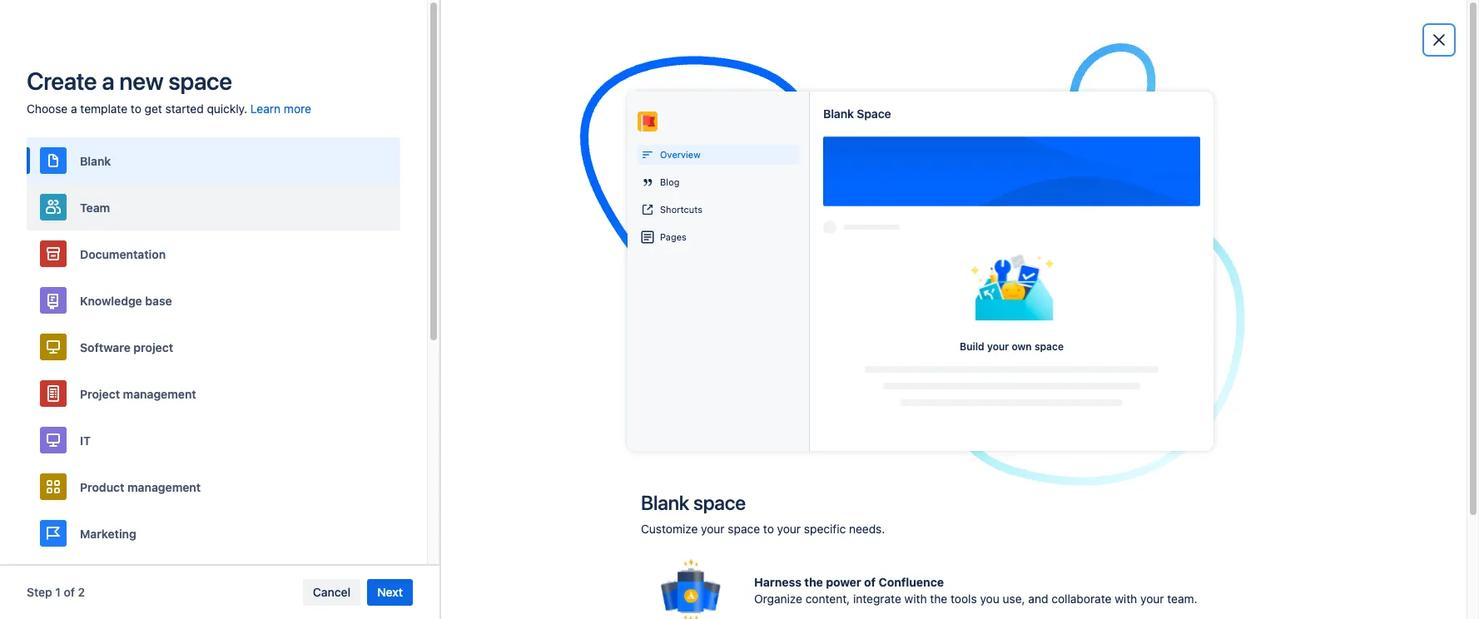 Task type: describe. For each thing, give the bounding box(es) containing it.
it.
[[698, 326, 708, 341]]

back
[[602, 566, 628, 581]]

1 horizontal spatial more
[[673, 532, 711, 551]]

blank space customize your space to your specific needs.
[[641, 491, 886, 536]]

stay
[[388, 310, 411, 324]]

teams
[[1219, 292, 1252, 306]]

0 vertical spatial edit feed
[[1002, 199, 1050, 213]]

for
[[760, 566, 775, 581]]

team button
[[27, 184, 401, 231]]

anytime.
[[415, 343, 461, 357]]

announcements button
[[542, 222, 664, 248]]

1
[[55, 586, 61, 600]]

product management
[[80, 480, 201, 494]]

later
[[631, 566, 655, 581]]

recent link
[[140, 103, 340, 133]]

new inside create a new space choose a template to get started quickly. learn more
[[119, 67, 164, 95]]

own
[[1012, 341, 1032, 353]]

blog
[[660, 177, 680, 188]]

space right own
[[1035, 341, 1064, 353]]

management for product management
[[128, 480, 201, 494]]

close image
[[1430, 30, 1450, 50]]

in-
[[415, 310, 429, 324]]

and inside harness the power of confluence organize content, integrate with the tools you use, and collaborate with your team.
[[1029, 592, 1049, 606]]

we're
[[388, 285, 422, 300]]

2 with from the left
[[1115, 592, 1138, 606]]

your right refine
[[706, 566, 730, 581]]

show
[[752, 310, 780, 324]]

starred
[[177, 141, 217, 155]]

check back later or refine your feed for more updates
[[564, 566, 852, 581]]

27, for overview
[[812, 152, 825, 163]]

edit for bottommost edit feed button
[[398, 385, 419, 399]]

in inside the stay in-the-know by following people and spaces. their activity will show up in your feed, but you won't receive email notifications about it. add to, or edit, your feed anytime.
[[800, 310, 809, 324]]

getting started in confluence
[[411, 115, 576, 129]]

0 horizontal spatial or
[[658, 566, 669, 581]]

project
[[134, 340, 173, 354]]

edit,
[[768, 326, 791, 341]]

step
[[27, 586, 52, 600]]

software project button
[[27, 324, 401, 371]]

more
[[1097, 276, 1125, 290]]

next button
[[368, 580, 413, 606]]

your inside harness the power of confluence organize content, integrate with the tools you use, and collaborate with your team.
[[1141, 592, 1165, 606]]

software project
[[80, 340, 173, 354]]

organize
[[1097, 309, 1143, 323]]

september for overview
[[762, 152, 810, 163]]

in up blogs,
[[1261, 256, 1272, 271]]

following
[[394, 227, 445, 242]]

add
[[712, 326, 733, 341]]

next
[[377, 586, 403, 600]]

1 vertical spatial a
[[71, 102, 77, 116]]

whiteboards
[[1097, 256, 1177, 271]]

content,
[[806, 592, 851, 606]]

happening
[[464, 200, 524, 212]]

your left own
[[988, 341, 1010, 353]]

product management button
[[27, 464, 401, 511]]

available
[[1203, 256, 1258, 271]]

activity inside the stay in-the-know by following people and spaces. their activity will show up in your feed, but you won't receive email notifications about it. add to, or edit, your feed anytime.
[[689, 310, 728, 324]]

or inside whiteboards are available in beta more freeform than pages or blogs, whiteboards empower teams to organize and brainstorm in new ways.
[[1240, 276, 1251, 290]]

confluence inside harness the power of confluence organize content, integrate with the tools you use, and collaborate with your team.
[[879, 576, 944, 590]]

feed inside the stay in-the-know by following people and spaces. their activity will show up in your feed, but you won't receive email notifications about it. add to, or edit, your feed anytime.
[[388, 343, 412, 357]]

choose
[[27, 102, 68, 116]]

marketing
[[80, 527, 136, 541]]

up inside the stay in-the-know by following people and spaces. their activity will show up in your feed, but you won't receive email notifications about it. add to, or edit, your feed anytime.
[[783, 310, 797, 324]]

0 horizontal spatial edit feed
[[398, 385, 447, 399]]

or inside the stay in-the-know by following people and spaces. their activity will show up in your feed, but you won't receive email notifications about it. add to, or edit, your feed anytime.
[[753, 326, 765, 341]]

space
[[857, 107, 892, 121]]

receive
[[521, 326, 560, 341]]

tara for overview
[[759, 129, 778, 140]]

in up following
[[501, 285, 512, 300]]

drafts link
[[140, 163, 340, 193]]

1 horizontal spatial the
[[805, 576, 824, 590]]

27, for getting started in confluence
[[464, 152, 477, 163]]

of inside harness the power of confluence organize content, integrate with the tools you use, and collaborate with your team.
[[865, 576, 876, 590]]

you inside harness the power of confluence organize content, integrate with the tools you use, and collaborate with your team.
[[981, 592, 1000, 606]]

create a new space choose a template to get started quickly. learn more
[[27, 67, 311, 116]]

getting
[[411, 115, 453, 129]]

to,
[[736, 326, 750, 341]]

harness the power of confluence organize content, integrate with the tools you use, and collaborate with your team.
[[755, 576, 1198, 606]]

pick up where you left off
[[367, 74, 520, 87]]

tara schultz for getting started in confluence
[[411, 129, 465, 140]]

knowledge
[[80, 294, 142, 308]]

updates
[[809, 566, 852, 581]]

spaces
[[150, 254, 188, 265]]

visited for overview
[[729, 152, 759, 163]]

1 horizontal spatial started
[[456, 115, 496, 129]]

2 horizontal spatial overview
[[759, 115, 812, 129]]

1 vertical spatial edit feed button
[[388, 379, 457, 406]]

started inside create a new space choose a template to get started quickly. learn more
[[165, 102, 204, 116]]

following button
[[367, 222, 453, 248]]

product
[[80, 480, 125, 494]]

notifications
[[595, 326, 661, 341]]

integrate
[[854, 592, 902, 606]]

their
[[658, 310, 686, 324]]

recent
[[177, 111, 215, 125]]

we're keeping you in the loop
[[388, 285, 564, 300]]

get
[[145, 102, 162, 116]]

email
[[563, 326, 592, 341]]

blank space
[[824, 107, 892, 121]]

customize
[[641, 522, 698, 536]]

discover what's happening
[[367, 200, 524, 212]]

needs.
[[850, 522, 886, 536]]

to inside create a new space choose a template to get started quickly. learn more
[[131, 102, 141, 116]]

keeping
[[426, 285, 473, 300]]

visited september 27, 2023 for getting started in confluence
[[381, 152, 502, 163]]

no
[[648, 532, 669, 551]]

apps
[[411, 15, 439, 30]]

build
[[960, 341, 985, 353]]

tara for getting started in confluence
[[411, 129, 430, 140]]

than
[[1177, 276, 1201, 290]]

empower
[[1167, 292, 1216, 306]]

brainstorm
[[1170, 309, 1228, 323]]



Task type: locate. For each thing, give the bounding box(es) containing it.
2 vertical spatial more
[[778, 566, 806, 581]]

up up "edit,"
[[783, 310, 797, 324]]

1 horizontal spatial 27,
[[812, 152, 825, 163]]

blank left space on the top right of page
[[824, 107, 854, 121]]

1 vertical spatial overview
[[759, 115, 812, 129]]

0 vertical spatial activity
[[689, 310, 728, 324]]

blank for space
[[641, 491, 690, 515]]

activity up the "for"
[[715, 532, 768, 551]]

new up get
[[119, 67, 164, 95]]

visited september 27, 2023 for overview
[[729, 152, 850, 163]]

stay in-the-know by following people and spaces. their activity will show up in your feed, but you won't receive email notifications about it. add to, or edit, your feed anytime.
[[388, 310, 818, 357]]

a right choose
[[71, 102, 77, 116]]

you left the "left"
[[449, 74, 471, 87]]

0 horizontal spatial blank
[[80, 154, 111, 168]]

1 tara schultz link from the left
[[411, 129, 465, 141]]

with right 'collaborate'
[[1115, 592, 1138, 606]]

following
[[500, 310, 548, 324]]

0 vertical spatial a
[[102, 67, 114, 95]]

0 vertical spatial up
[[393, 74, 407, 87]]

and inside whiteboards are available in beta more freeform than pages or blogs, whiteboards empower teams to organize and brainstorm in new ways.
[[1147, 309, 1167, 323]]

use,
[[1003, 592, 1026, 606]]

to
[[131, 102, 141, 116], [1255, 292, 1266, 306], [764, 522, 774, 536]]

1 vertical spatial up
[[783, 310, 797, 324]]

1 horizontal spatial schultz
[[780, 129, 813, 140]]

september
[[414, 152, 462, 163], [762, 152, 810, 163]]

announcements
[[569, 227, 657, 242]]

more right learn
[[284, 102, 311, 116]]

are
[[1180, 256, 1200, 271]]

of
[[865, 576, 876, 590], [64, 586, 75, 600]]

2 vertical spatial blank
[[641, 491, 690, 515]]

blank inside blank space customize your space to your specific needs.
[[641, 491, 690, 515]]

1 horizontal spatial tara
[[759, 129, 778, 140]]

activity up it.
[[689, 310, 728, 324]]

space up the "for"
[[728, 522, 760, 536]]

2
[[78, 586, 85, 600]]

pages
[[1204, 276, 1237, 290]]

your left specific
[[778, 522, 801, 536]]

0 vertical spatial to
[[131, 102, 141, 116]]

2 tara schultz link from the left
[[759, 129, 813, 141]]

starred link
[[140, 133, 340, 163]]

1 27, from the left
[[464, 152, 477, 163]]

1 horizontal spatial tara schultz link
[[759, 129, 813, 141]]

in down "off"
[[499, 115, 509, 129]]

0 vertical spatial the
[[515, 285, 534, 300]]

1 horizontal spatial visited september 27, 2023
[[729, 152, 850, 163]]

management inside 'button'
[[128, 480, 201, 494]]

create a new space dialog
[[0, 0, 1480, 620]]

2 horizontal spatial blank
[[824, 107, 854, 121]]

pick
[[367, 74, 391, 87]]

2 horizontal spatial the
[[931, 592, 948, 606]]

the up content, at the right of page
[[805, 576, 824, 590]]

apps button
[[406, 10, 456, 36]]

0 horizontal spatial the
[[515, 285, 534, 300]]

apps banner
[[0, 0, 1480, 47]]

september for getting started in confluence
[[414, 152, 462, 163]]

2 horizontal spatial or
[[1240, 276, 1251, 290]]

1 horizontal spatial september
[[762, 152, 810, 163]]

2 tara from the left
[[759, 129, 778, 140]]

with
[[905, 592, 927, 606], [1115, 592, 1138, 606]]

0 horizontal spatial september
[[414, 152, 462, 163]]

blank for space
[[824, 107, 854, 121]]

edit for edit feed button to the right
[[1002, 199, 1023, 213]]

won't
[[489, 326, 518, 341]]

group
[[140, 73, 340, 223]]

management for project management
[[123, 387, 196, 401]]

management right "product"
[[128, 480, 201, 494]]

0 horizontal spatial to
[[131, 102, 141, 116]]

1 horizontal spatial confluence
[[879, 576, 944, 590]]

2 27, from the left
[[812, 152, 825, 163]]

in
[[499, 115, 509, 129], [1261, 256, 1272, 271], [501, 285, 512, 300], [1231, 309, 1241, 323], [800, 310, 809, 324]]

specific
[[804, 522, 846, 536]]

overview up recent at top
[[177, 81, 227, 95]]

more up refine
[[673, 532, 711, 551]]

0 horizontal spatial a
[[71, 102, 77, 116]]

you down "know"
[[466, 326, 485, 341]]

overview inside create a new space dialog
[[660, 149, 701, 160]]

1 horizontal spatial tara schultz
[[759, 129, 813, 140]]

0 horizontal spatial schultz
[[432, 129, 465, 140]]

1 horizontal spatial and
[[1029, 592, 1049, 606]]

your
[[388, 326, 411, 341], [795, 326, 818, 341], [988, 341, 1010, 353], [701, 522, 725, 536], [778, 522, 801, 536], [706, 566, 730, 581], [1141, 592, 1165, 606]]

2 vertical spatial the
[[931, 592, 948, 606]]

management down project
[[123, 387, 196, 401]]

your right "edit,"
[[795, 326, 818, 341]]

or up 'teams'
[[1240, 276, 1251, 290]]

group containing overview
[[140, 73, 340, 223]]

0 horizontal spatial visited september 27, 2023
[[381, 152, 502, 163]]

1 vertical spatial the
[[805, 576, 824, 590]]

tara
[[411, 129, 430, 140], [759, 129, 778, 140]]

2 schultz from the left
[[780, 129, 813, 140]]

2 vertical spatial or
[[658, 566, 669, 581]]

1 tara schultz from the left
[[411, 129, 465, 140]]

1 vertical spatial edit feed
[[398, 385, 447, 399]]

step 1 of 2
[[27, 586, 85, 600]]

tools
[[951, 592, 978, 606]]

to up the "for"
[[764, 522, 774, 536]]

1 visited september 27, 2023 from the left
[[381, 152, 502, 163]]

0 horizontal spatial more
[[284, 102, 311, 116]]

2 horizontal spatial to
[[1255, 292, 1266, 306]]

0 horizontal spatial tara schultz
[[411, 129, 465, 140]]

the left tools
[[931, 592, 948, 606]]

0 horizontal spatial new
[[119, 67, 164, 95]]

1 vertical spatial or
[[753, 326, 765, 341]]

blank up customize
[[641, 491, 690, 515]]

2 horizontal spatial more
[[778, 566, 806, 581]]

1 vertical spatial confluence
[[879, 576, 944, 590]]

to left get
[[131, 102, 141, 116]]

1 vertical spatial blank
[[80, 154, 111, 168]]

1 vertical spatial management
[[128, 480, 201, 494]]

your right customize
[[701, 522, 725, 536]]

1 2023 from the left
[[480, 152, 502, 163]]

1 visited from the left
[[381, 152, 411, 163]]

management inside button
[[123, 387, 196, 401]]

0 horizontal spatial overview
[[177, 81, 227, 95]]

freeform
[[1128, 276, 1174, 290]]

up
[[393, 74, 407, 87], [783, 310, 797, 324]]

1 horizontal spatial new
[[1244, 309, 1266, 323]]

to down blogs,
[[1255, 292, 1266, 306]]

space up no more activity
[[694, 491, 746, 515]]

and up "email"
[[591, 310, 611, 324]]

team
[[80, 200, 110, 214]]

visited september 27, 2023 down getting
[[381, 152, 502, 163]]

you inside the stay in-the-know by following people and spaces. their activity will show up in your feed, but you won't receive email notifications about it. add to, or edit, your feed anytime.
[[466, 326, 485, 341]]

your down stay
[[388, 326, 411, 341]]

organize
[[755, 592, 803, 606]]

visited for getting started in confluence
[[381, 152, 411, 163]]

1 vertical spatial more
[[673, 532, 711, 551]]

of up integrate
[[865, 576, 876, 590]]

1 horizontal spatial up
[[783, 310, 797, 324]]

no more activity
[[648, 532, 768, 551]]

confluence down "off"
[[512, 115, 576, 129]]

in right show
[[800, 310, 809, 324]]

with right integrate
[[905, 592, 927, 606]]

and down "whiteboards"
[[1147, 309, 1167, 323]]

overview left blank space
[[759, 115, 812, 129]]

started
[[165, 102, 204, 116], [456, 115, 496, 129]]

0 horizontal spatial visited
[[381, 152, 411, 163]]

0 horizontal spatial and
[[591, 310, 611, 324]]

1 horizontal spatial edit feed button
[[1002, 198, 1050, 215]]

0 horizontal spatial of
[[64, 586, 75, 600]]

space up recent at top
[[169, 67, 232, 95]]

1 september from the left
[[414, 152, 462, 163]]

0 horizontal spatial 2023
[[480, 152, 502, 163]]

the up following
[[515, 285, 534, 300]]

2 september from the left
[[762, 152, 810, 163]]

1 horizontal spatial or
[[753, 326, 765, 341]]

settings icon image
[[1405, 13, 1425, 33]]

2 visited september 27, 2023 from the left
[[729, 152, 850, 163]]

blank inside button
[[80, 154, 111, 168]]

power
[[826, 576, 862, 590]]

1 horizontal spatial visited
[[729, 152, 759, 163]]

blank
[[824, 107, 854, 121], [80, 154, 111, 168], [641, 491, 690, 515]]

it button
[[27, 417, 401, 464]]

blank up 'team' on the left
[[80, 154, 111, 168]]

1 horizontal spatial to
[[764, 522, 774, 536]]

template
[[80, 102, 128, 116]]

visited september 27, 2023
[[381, 152, 502, 163], [729, 152, 850, 163]]

overview inside group
[[177, 81, 227, 95]]

2 vertical spatial overview
[[660, 149, 701, 160]]

1 horizontal spatial edit
[[1002, 199, 1023, 213]]

2 2023 from the left
[[828, 152, 850, 163]]

up right pick
[[393, 74, 407, 87]]

1 horizontal spatial overview
[[660, 149, 701, 160]]

0 vertical spatial new
[[119, 67, 164, 95]]

new down 'teams'
[[1244, 309, 1266, 323]]

harness
[[755, 576, 802, 590]]

know
[[452, 310, 480, 324]]

2023 for overview
[[828, 152, 850, 163]]

0 vertical spatial edit feed button
[[1002, 198, 1050, 215]]

27, down getting started in confluence on the left of the page
[[464, 152, 477, 163]]

by
[[483, 310, 496, 324]]

feed,
[[415, 326, 442, 341]]

1 horizontal spatial a
[[102, 67, 114, 95]]

0 vertical spatial management
[[123, 387, 196, 401]]

refine
[[672, 566, 703, 581]]

0 horizontal spatial up
[[393, 74, 407, 87]]

what's
[[421, 200, 462, 212]]

space inside create a new space choose a template to get started quickly. learn more
[[169, 67, 232, 95]]

create
[[27, 67, 97, 95]]

0 vertical spatial blank
[[824, 107, 854, 121]]

1 schultz from the left
[[432, 129, 465, 140]]

of right 1
[[64, 586, 75, 600]]

edit
[[1002, 199, 1023, 213], [398, 385, 419, 399]]

1 vertical spatial new
[[1244, 309, 1266, 323]]

2023
[[480, 152, 502, 163], [828, 152, 850, 163]]

0 vertical spatial overview
[[177, 81, 227, 95]]

1 horizontal spatial blank
[[641, 491, 690, 515]]

1 horizontal spatial 2023
[[828, 152, 850, 163]]

1 horizontal spatial of
[[865, 576, 876, 590]]

blogs,
[[1255, 276, 1288, 290]]

to inside whiteboards are available in beta more freeform than pages or blogs, whiteboards empower teams to organize and brainstorm in new ways.
[[1255, 292, 1266, 306]]

cancel
[[313, 586, 351, 600]]

but
[[445, 326, 463, 341]]

1 horizontal spatial with
[[1115, 592, 1138, 606]]

schultz for getting started in confluence
[[432, 129, 465, 140]]

more inside create a new space choose a template to get started quickly. learn more
[[284, 102, 311, 116]]

0 vertical spatial confluence
[[512, 115, 576, 129]]

project management button
[[27, 371, 401, 417]]

tara schultz link for getting started in confluence
[[411, 129, 465, 141]]

1 tara from the left
[[411, 129, 430, 140]]

tara schultz for overview
[[759, 129, 813, 140]]

2023 for getting started in confluence
[[480, 152, 502, 163]]

0 horizontal spatial with
[[905, 592, 927, 606]]

spaces.
[[614, 310, 655, 324]]

about
[[664, 326, 695, 341]]

2 vertical spatial to
[[764, 522, 774, 536]]

more right the "for"
[[778, 566, 806, 581]]

0 horizontal spatial started
[[165, 102, 204, 116]]

a up template
[[102, 67, 114, 95]]

new inside whiteboards are available in beta more freeform than pages or blogs, whiteboards empower teams to organize and brainstorm in new ways.
[[1244, 309, 1266, 323]]

2 visited from the left
[[729, 152, 759, 163]]

tara schultz link
[[411, 129, 465, 141], [759, 129, 813, 141]]

1 vertical spatial activity
[[715, 532, 768, 551]]

shortcuts
[[660, 204, 703, 215]]

:wave: image
[[381, 117, 401, 137], [381, 117, 401, 137]]

project management
[[80, 387, 196, 401]]

project
[[80, 387, 120, 401]]

or right to, on the bottom
[[753, 326, 765, 341]]

1 with from the left
[[905, 592, 927, 606]]

to inside blank space customize your space to your specific needs.
[[764, 522, 774, 536]]

0 horizontal spatial tara
[[411, 129, 430, 140]]

and right the "use,"
[[1029, 592, 1049, 606]]

collaborate
[[1052, 592, 1112, 606]]

you left the "use,"
[[981, 592, 1000, 606]]

more
[[284, 102, 311, 116], [673, 532, 711, 551], [778, 566, 806, 581]]

and inside the stay in-the-know by following people and spaces. their activity will show up in your feed, but you won't receive email notifications about it. add to, or edit, your feed anytime.
[[591, 310, 611, 324]]

loop
[[538, 285, 564, 300]]

build your own space
[[960, 341, 1064, 353]]

close message box image
[[1009, 282, 1029, 302]]

and
[[1147, 309, 1167, 323], [591, 310, 611, 324], [1029, 592, 1049, 606]]

management
[[123, 387, 196, 401], [128, 480, 201, 494]]

0 vertical spatial or
[[1240, 276, 1251, 290]]

your left team.
[[1141, 592, 1165, 606]]

knowledge base
[[80, 294, 172, 308]]

you up 'by'
[[476, 285, 498, 300]]

ways.
[[1269, 309, 1299, 323]]

Search field
[[1164, 10, 1330, 36]]

2023 down blank space
[[828, 152, 850, 163]]

0 horizontal spatial tara schultz link
[[411, 129, 465, 141]]

started down the "left"
[[456, 115, 496, 129]]

1 horizontal spatial edit feed
[[1002, 199, 1050, 213]]

0 horizontal spatial edit feed button
[[388, 379, 457, 406]]

2 horizontal spatial and
[[1147, 309, 1167, 323]]

1 vertical spatial edit
[[398, 385, 419, 399]]

documentation
[[80, 247, 166, 261]]

tara schultz link for overview
[[759, 129, 813, 141]]

0 vertical spatial more
[[284, 102, 311, 116]]

pages
[[660, 232, 687, 242]]

0 horizontal spatial confluence
[[512, 115, 576, 129]]

it
[[80, 434, 91, 448]]

learn more link
[[251, 101, 311, 117]]

in down 'teams'
[[1231, 309, 1241, 323]]

schultz for overview
[[780, 129, 813, 140]]

confluence up integrate
[[879, 576, 944, 590]]

0 horizontal spatial edit
[[398, 385, 419, 399]]

people
[[551, 310, 587, 324]]

0 horizontal spatial 27,
[[464, 152, 477, 163]]

overview up blog
[[660, 149, 701, 160]]

or right later
[[658, 566, 669, 581]]

2023 down getting started in confluence on the left of the page
[[480, 152, 502, 163]]

2 tara schultz from the left
[[759, 129, 813, 140]]

1 vertical spatial to
[[1255, 292, 1266, 306]]

discover
[[367, 200, 419, 212]]

27, down blank space
[[812, 152, 825, 163]]

0 vertical spatial edit
[[1002, 199, 1023, 213]]

started right get
[[165, 102, 204, 116]]

check
[[564, 566, 599, 581]]

will
[[731, 310, 749, 324]]

documentation button
[[27, 231, 401, 277]]

visited september 27, 2023 down blank space
[[729, 152, 850, 163]]

knowledge base button
[[27, 277, 401, 324]]



Task type: vqa. For each thing, say whether or not it's contained in the screenshot.
bottommost 'activity'
yes



